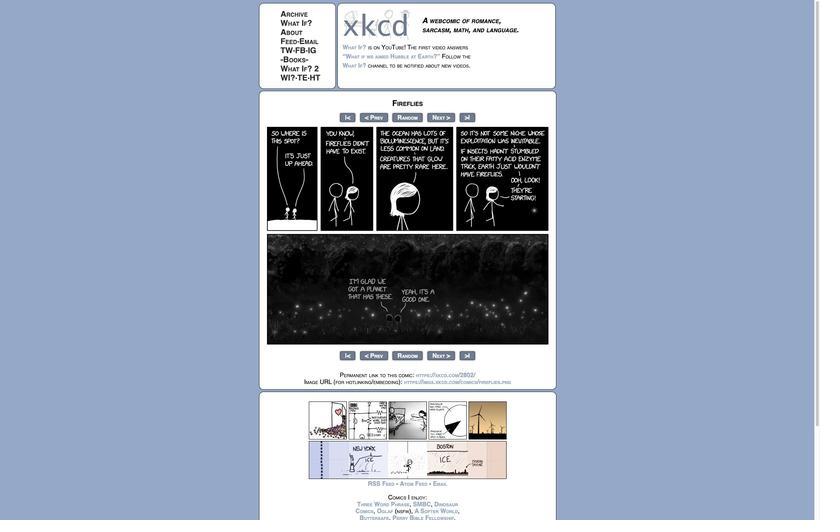 Task type: vqa. For each thing, say whether or not it's contained in the screenshot.
Moon Landing Mission Profiles "Image"
no



Task type: describe. For each thing, give the bounding box(es) containing it.
fireflies image
[[267, 127, 548, 345]]

xkcd.com logo image
[[342, 9, 413, 40]]

selected comics image
[[309, 402, 506, 440]]

earth temperature timeline image
[[309, 442, 506, 480]]



